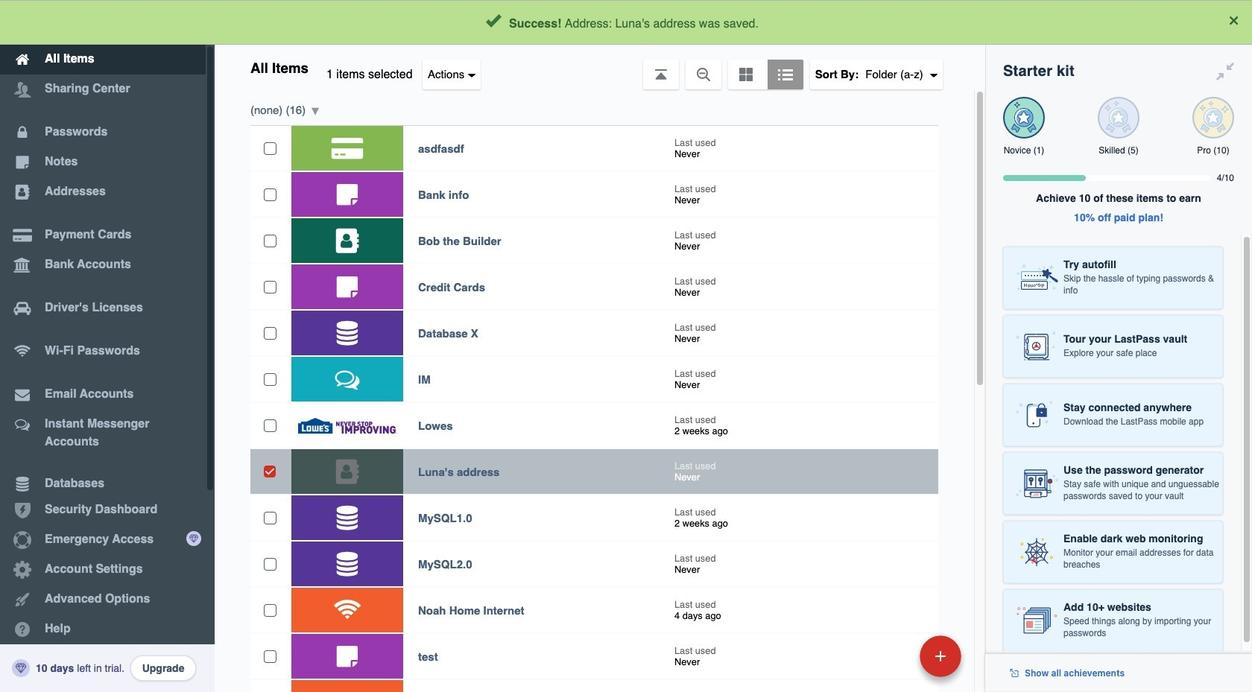 Task type: locate. For each thing, give the bounding box(es) containing it.
new item element
[[818, 635, 967, 678]]

alert
[[0, 0, 1253, 45]]

search my vault text field
[[359, 6, 955, 39]]



Task type: describe. For each thing, give the bounding box(es) containing it.
Search search field
[[359, 6, 955, 39]]

vault options navigation
[[215, 45, 986, 89]]

new item navigation
[[818, 632, 971, 693]]

main navigation navigation
[[0, 0, 215, 693]]



Task type: vqa. For each thing, say whether or not it's contained in the screenshot.
alert at the top
yes



